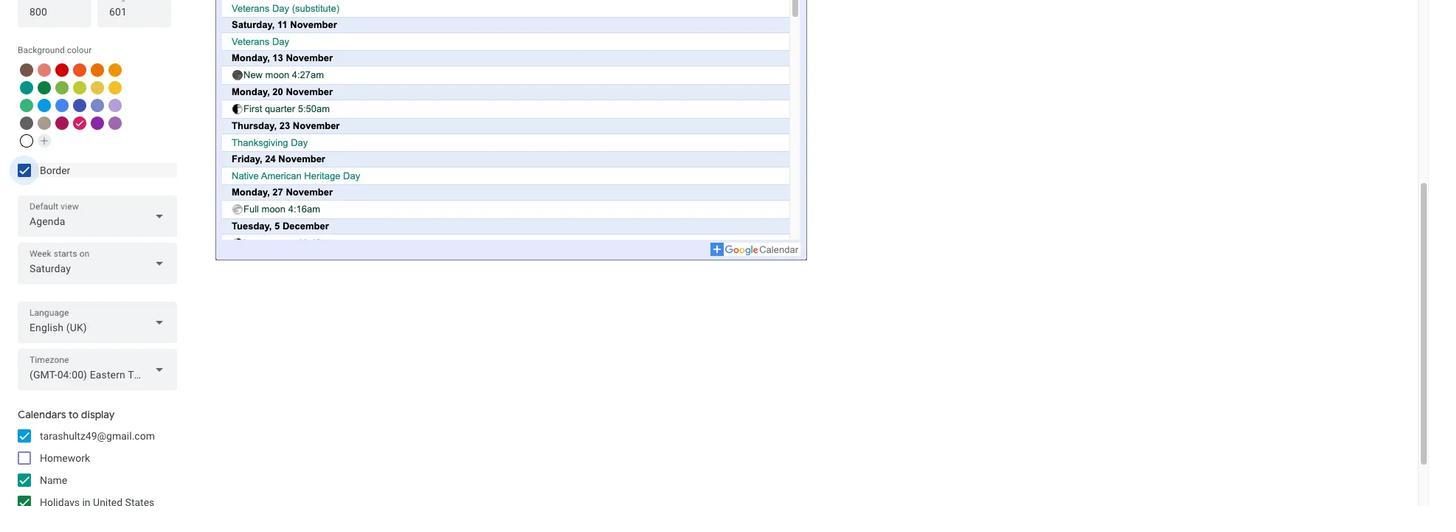 Task type: vqa. For each thing, say whether or not it's contained in the screenshot.
have
no



Task type: locate. For each thing, give the bounding box(es) containing it.
None field
[[18, 196, 177, 237], [18, 243, 177, 284], [18, 302, 177, 343], [18, 349, 177, 391], [18, 196, 177, 237], [18, 243, 177, 284], [18, 302, 177, 343], [18, 349, 177, 391]]

birch menu item
[[38, 117, 51, 130]]

wisteria menu item
[[109, 99, 122, 112]]

display
[[81, 408, 115, 422]]

calendars
[[18, 408, 66, 422]]

sage menu item
[[20, 99, 33, 112]]

calendars to display
[[18, 408, 115, 422]]

tarashultz49@gmail.com
[[40, 430, 155, 442]]

pumpkin menu item
[[91, 63, 104, 77]]

mango menu item
[[109, 63, 122, 77]]

name
[[40, 475, 67, 487]]

banana menu item
[[109, 81, 122, 94]]

cobalt menu item
[[55, 99, 69, 112]]

to
[[69, 408, 79, 422]]

grape menu item
[[91, 117, 104, 130]]

avocado menu item
[[73, 81, 86, 94]]

beetroot menu item
[[55, 117, 69, 130]]

background colour
[[18, 45, 92, 55]]

eucalyptus menu item
[[20, 81, 33, 94]]

None number field
[[30, 1, 80, 22], [109, 1, 159, 22], [30, 1, 80, 22], [109, 1, 159, 22]]

blueberry menu item
[[73, 99, 86, 112]]

peacock menu item
[[38, 99, 51, 112]]

add custom colour menu item
[[38, 134, 51, 148]]

homework
[[40, 453, 90, 464]]

citron menu item
[[91, 81, 104, 94]]



Task type: describe. For each thing, give the bounding box(es) containing it.
graphite menu item
[[20, 117, 33, 130]]

background
[[18, 45, 65, 55]]

pistachio menu item
[[55, 81, 69, 94]]

tomato menu item
[[55, 63, 69, 77]]

tangerine menu item
[[73, 63, 86, 77]]

colour
[[67, 45, 92, 55]]

flamingo menu item
[[38, 63, 51, 77]]

amethyst menu item
[[109, 117, 122, 130]]

border
[[40, 165, 70, 176]]

basil menu item
[[38, 81, 51, 94]]

lavender menu item
[[91, 99, 104, 112]]

cocoa menu item
[[20, 63, 33, 77]]

cherry blossom menu item
[[73, 117, 86, 130]]

calendar colour menu item
[[20, 134, 33, 148]]



